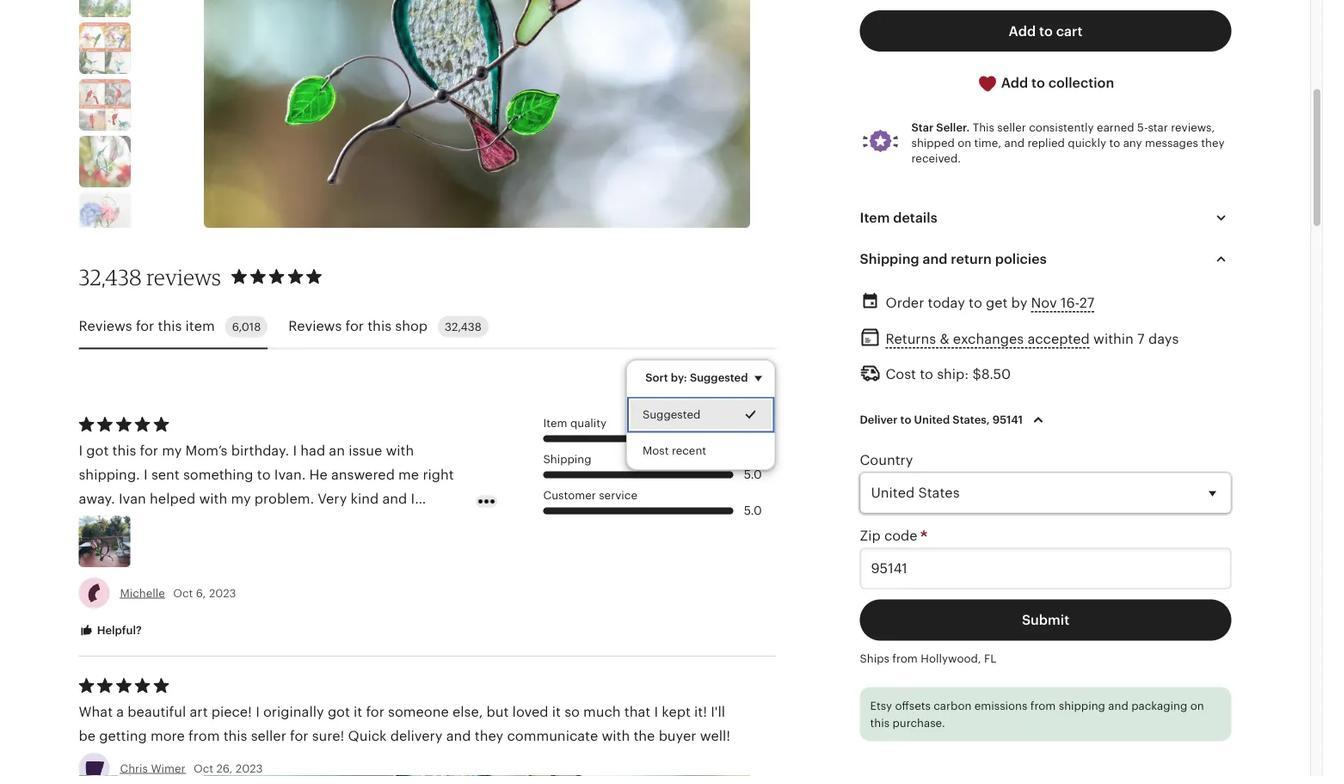 Task type: locate. For each thing, give the bounding box(es) containing it.
and
[[1005, 137, 1025, 150], [923, 252, 948, 267], [382, 492, 407, 507], [1108, 701, 1129, 714], [446, 729, 471, 745]]

1 vertical spatial got
[[328, 705, 350, 721]]

2 vertical spatial 5.0
[[744, 505, 762, 518]]

my up the sent
[[162, 444, 182, 459]]

customer
[[543, 490, 596, 503]]

2 vertical spatial with
[[602, 729, 630, 745]]

1 vertical spatial from
[[1031, 701, 1056, 714]]

2023 right 26,
[[236, 763, 263, 776]]

seller.
[[936, 122, 970, 135]]

2023
[[209, 588, 236, 601], [236, 763, 263, 776]]

add for add to collection
[[1001, 75, 1028, 91]]

to down "earned"
[[1109, 137, 1120, 150]]

for down the 32,438 reviews on the top of page
[[136, 319, 154, 335]]

1 it from the left
[[354, 705, 362, 721]]

this left item
[[158, 319, 182, 335]]

1 horizontal spatial got
[[328, 705, 350, 721]]

item for item quality
[[543, 418, 567, 430]]

2 horizontal spatial from
[[1031, 701, 1056, 714]]

5.0 for service
[[744, 505, 762, 518]]

the collage of different hummingbirds image
[[79, 23, 130, 75]]

5.0 down suggested button
[[744, 468, 762, 482]]

got
[[86, 444, 109, 459], [328, 705, 350, 721]]

2 horizontal spatial with
[[602, 729, 630, 745]]

quality
[[570, 418, 607, 430]]

accepted
[[1028, 332, 1090, 347]]

originally
[[263, 705, 324, 721]]

got inside what a beautiful art piece! i originally got it for someone else, but loved it so much that i kept it! i'll be getting more from this seller for sure! quick delivery and they communicate with the buyer well!
[[328, 705, 350, 721]]

0 horizontal spatial with
[[199, 492, 227, 507]]

this left shop
[[368, 319, 392, 335]]

seller down "originally"
[[251, 729, 286, 745]]

and right shipping
[[1108, 701, 1129, 714]]

what
[[79, 705, 113, 721]]

6,018
[[232, 321, 261, 334]]

order
[[886, 296, 924, 311]]

to left united
[[900, 414, 912, 427]]

reviews for reviews for this shop
[[288, 319, 342, 335]]

this
[[973, 122, 995, 135]]

on for shipped
[[958, 137, 972, 150]]

sort by: suggested button
[[633, 360, 782, 396]]

right
[[423, 468, 454, 483]]

1 horizontal spatial reviews
[[288, 319, 342, 335]]

item details
[[860, 211, 938, 226]]

and down me in the left of the page
[[382, 492, 407, 507]]

my up loves
[[231, 492, 251, 507]]

0 horizontal spatial be
[[79, 729, 96, 745]]

suggested right the by:
[[690, 372, 748, 385]]

1 vertical spatial item
[[543, 418, 567, 430]]

i up shipping.
[[79, 444, 83, 459]]

1 horizontal spatial item
[[860, 211, 890, 226]]

8.50
[[981, 367, 1011, 383]]

be right will
[[178, 540, 195, 556]]

menu containing suggested
[[627, 360, 776, 471]]

with up me in the left of the page
[[386, 444, 414, 459]]

this inside 'i got this for my mom's birthday. i had an issue with shipping. i sent something to ivan. he answered me right away. ivan helped with my problem. very kind and i appreciate that. mom loves her new hummingbird. it's beautiful. i will be ordering something for myself!'
[[112, 444, 136, 459]]

1 horizontal spatial something
[[259, 540, 329, 556]]

zip
[[860, 529, 881, 545]]

recent
[[672, 445, 707, 458]]

tab list containing reviews for this item
[[79, 306, 776, 350]]

most recent button
[[627, 434, 775, 470]]

piece!
[[211, 705, 252, 721]]

most
[[643, 445, 669, 458]]

2 vertical spatial from
[[188, 729, 220, 745]]

hollywood,
[[921, 653, 981, 666]]

shipping and return policies
[[860, 252, 1047, 267]]

0 horizontal spatial something
[[183, 468, 253, 483]]

this for for
[[112, 444, 136, 459]]

5.0 right recent
[[744, 432, 762, 446]]

32,438 right shop
[[445, 321, 482, 334]]

1 5.0 from the top
[[744, 432, 762, 446]]

add to collection button
[[860, 62, 1232, 105]]

item left quality
[[543, 418, 567, 430]]

appreciate
[[79, 516, 149, 531]]

for up the sent
[[140, 444, 158, 459]]

this for item
[[158, 319, 182, 335]]

her
[[261, 516, 283, 531]]

0 horizontal spatial 32,438
[[79, 264, 142, 291]]

0 horizontal spatial it
[[354, 705, 362, 721]]

shipping down item details
[[860, 252, 920, 267]]

0 vertical spatial item
[[860, 211, 890, 226]]

and left return
[[923, 252, 948, 267]]

1 horizontal spatial 32,438
[[445, 321, 482, 334]]

handmade glass window hanging of hummingbird image
[[79, 136, 130, 188]]

oct left 26,
[[194, 763, 213, 776]]

on inside etsy offsets carbon emissions from shipping and packaging on this purchase.
[[1191, 701, 1204, 714]]

the collage of hummingbirds made of stained glass image
[[79, 0, 130, 18]]

1 horizontal spatial oct
[[194, 763, 213, 776]]

i down me in the left of the page
[[411, 492, 415, 507]]

getting
[[99, 729, 147, 745]]

returns
[[886, 332, 936, 347]]

i left had
[[293, 444, 297, 459]]

1 horizontal spatial they
[[1201, 137, 1225, 150]]

myself!
[[355, 540, 402, 556]]

0 vertical spatial they
[[1201, 137, 1225, 150]]

from left shipping
[[1031, 701, 1056, 714]]

1 vertical spatial add
[[1001, 75, 1028, 91]]

0 horizontal spatial they
[[475, 729, 504, 745]]

to inside the deliver to united states, 95141 dropdown button
[[900, 414, 912, 427]]

item inside item details "dropdown button"
[[860, 211, 890, 226]]

reviews for this item
[[79, 319, 215, 335]]

to down birthday.
[[257, 468, 271, 483]]

32,438
[[79, 264, 142, 291], [445, 321, 482, 334]]

to inside 'i got this for my mom's birthday. i had an issue with shipping. i sent something to ivan. he answered me right away. ivan helped with my problem. very kind and i appreciate that. mom loves her new hummingbird. it's beautiful. i will be ordering something for myself!'
[[257, 468, 271, 483]]

and down else,
[[446, 729, 471, 745]]

but
[[487, 705, 509, 721]]

0 vertical spatial seller
[[998, 122, 1026, 135]]

0 horizontal spatial got
[[86, 444, 109, 459]]

1 horizontal spatial be
[[178, 540, 195, 556]]

they down reviews,
[[1201, 137, 1225, 150]]

add down add to cart button in the top right of the page
[[1001, 75, 1028, 91]]

from down art
[[188, 729, 220, 745]]

a
[[116, 705, 124, 721]]

shipping and return policies button
[[845, 239, 1247, 280]]

shipping
[[1059, 701, 1106, 714]]

item left the details
[[860, 211, 890, 226]]

5-
[[1138, 122, 1148, 135]]

0 vertical spatial suggested
[[690, 372, 748, 385]]

with up mom
[[199, 492, 227, 507]]

1 vertical spatial 5.0
[[744, 468, 762, 482]]

got inside 'i got this for my mom's birthday. i had an issue with shipping. i sent something to ivan. he answered me right away. ivan helped with my problem. very kind and i appreciate that. mom loves her new hummingbird. it's beautiful. i will be ordering something for myself!'
[[86, 444, 109, 459]]

1 vertical spatial be
[[79, 729, 96, 745]]

something down the "mom's"
[[183, 468, 253, 483]]

and inside dropdown button
[[923, 252, 948, 267]]

got up the sure!
[[328, 705, 350, 721]]

1 vertical spatial suggested
[[643, 409, 701, 422]]

this inside etsy offsets carbon emissions from shipping and packaging on this purchase.
[[870, 718, 890, 730]]

1 reviews from the left
[[79, 319, 132, 335]]

$
[[973, 367, 981, 383]]

this down the etsy
[[870, 718, 890, 730]]

etsy
[[870, 701, 892, 714]]

0 vertical spatial be
[[178, 540, 195, 556]]

1 vertical spatial something
[[259, 540, 329, 556]]

seller right this
[[998, 122, 1026, 135]]

i got this for my mom's birthday. i had an issue with shipping. i sent something to ivan. he answered me right away. ivan helped with my problem. very kind and i appreciate that. mom loves her new hummingbird. it's beautiful. i will be ordering something for myself!
[[79, 444, 454, 556]]

2 reviews from the left
[[288, 319, 342, 335]]

0 vertical spatial something
[[183, 468, 253, 483]]

add inside add to cart button
[[1009, 24, 1036, 39]]

reviews for this shop
[[288, 319, 428, 335]]

they down but
[[475, 729, 504, 745]]

5.0 down "most recent" button
[[744, 505, 762, 518]]

be inside 'i got this for my mom's birthday. i had an issue with shipping. i sent something to ivan. he answered me right away. ivan helped with my problem. very kind and i appreciate that. mom loves her new hummingbird. it's beautiful. i will be ordering something for myself!'
[[178, 540, 195, 556]]

reviews down the 32,438 reviews on the top of page
[[79, 319, 132, 335]]

1 horizontal spatial from
[[893, 653, 918, 666]]

0 vertical spatial with
[[386, 444, 414, 459]]

this down piece!
[[223, 729, 247, 745]]

on for packaging
[[1191, 701, 1204, 714]]

art
[[190, 705, 208, 721]]

this up shipping.
[[112, 444, 136, 459]]

0 vertical spatial 2023
[[209, 588, 236, 601]]

for down "originally"
[[290, 729, 308, 745]]

0 vertical spatial shipping
[[860, 252, 920, 267]]

oct left the 6,
[[173, 588, 193, 601]]

and right "time,"
[[1005, 137, 1025, 150]]

mom's
[[186, 444, 228, 459]]

to left get
[[969, 296, 982, 311]]

the collage of cardinals birds made of stained glass image
[[79, 80, 130, 131]]

0 vertical spatial oct
[[173, 588, 193, 601]]

add inside add to collection button
[[1001, 75, 1028, 91]]

to inside add to cart button
[[1039, 24, 1053, 39]]

2023 right the 6,
[[209, 588, 236, 601]]

0 horizontal spatial from
[[188, 729, 220, 745]]

0 vertical spatial 5.0
[[744, 432, 762, 446]]

tab list
[[79, 306, 776, 350]]

and inside etsy offsets carbon emissions from shipping and packaging on this purchase.
[[1108, 701, 1129, 714]]

this seller consistently earned 5-star reviews, shipped on time, and replied quickly to any messages they received.
[[912, 122, 1225, 166]]

3 5.0 from the top
[[744, 505, 762, 518]]

got up shipping.
[[86, 444, 109, 459]]

offsets
[[895, 701, 931, 714]]

1 horizontal spatial my
[[231, 492, 251, 507]]

1 vertical spatial on
[[1191, 701, 1204, 714]]

to right the cost
[[920, 367, 934, 383]]

helpful?
[[94, 625, 142, 638]]

be down what
[[79, 729, 96, 745]]

shipping inside dropdown button
[[860, 252, 920, 267]]

1 horizontal spatial shipping
[[860, 252, 920, 267]]

zip code
[[860, 529, 921, 545]]

problem.
[[255, 492, 314, 507]]

to left the cart
[[1039, 24, 1053, 39]]

1 horizontal spatial it
[[552, 705, 561, 721]]

0 horizontal spatial seller
[[251, 729, 286, 745]]

it left "so"
[[552, 705, 561, 721]]

32,438 down the green hummingbird with the pink flower made of modern stained glass image
[[79, 264, 142, 291]]

from
[[893, 653, 918, 666], [1031, 701, 1056, 714], [188, 729, 220, 745]]

add for add to cart
[[1009, 24, 1036, 39]]

1 horizontal spatial on
[[1191, 701, 1204, 714]]

submit button
[[860, 600, 1232, 642]]

and inside what a beautiful art piece! i originally got it for someone else, but loved it so much that i kept it! i'll be getting more from this seller for sure! quick delivery and they communicate with the buyer well!
[[446, 729, 471, 745]]

something down "new"
[[259, 540, 329, 556]]

1 vertical spatial shipping
[[543, 454, 592, 467]]

0 horizontal spatial on
[[958, 137, 972, 150]]

i left will
[[145, 540, 149, 556]]

1 vertical spatial oct
[[194, 763, 213, 776]]

0 horizontal spatial item
[[543, 418, 567, 430]]

etsy offsets carbon emissions from shipping and packaging on this purchase.
[[870, 701, 1204, 730]]

0 vertical spatial on
[[958, 137, 972, 150]]

chris wimer link
[[120, 763, 185, 776]]

cart
[[1056, 24, 1083, 39]]

with down much on the bottom
[[602, 729, 630, 745]]

new
[[287, 516, 314, 531]]

on inside 'this seller consistently earned 5-star reviews, shipped on time, and replied quickly to any messages they received.'
[[958, 137, 972, 150]]

1 vertical spatial my
[[231, 492, 251, 507]]

i
[[79, 444, 83, 459], [293, 444, 297, 459], [144, 468, 148, 483], [411, 492, 415, 507], [145, 540, 149, 556], [256, 705, 260, 721], [654, 705, 658, 721]]

0 vertical spatial add
[[1009, 24, 1036, 39]]

0 vertical spatial 32,438
[[79, 264, 142, 291]]

add left the cart
[[1009, 24, 1036, 39]]

to left collection
[[1032, 75, 1045, 91]]

1 horizontal spatial seller
[[998, 122, 1026, 135]]

from right ships on the bottom right of the page
[[893, 653, 918, 666]]

suggested up most recent
[[643, 409, 701, 422]]

0 vertical spatial my
[[162, 444, 182, 459]]

item
[[860, 211, 890, 226], [543, 418, 567, 430]]

days
[[1149, 332, 1179, 347]]

returns & exchanges accepted button
[[886, 327, 1090, 353]]

seller
[[998, 122, 1026, 135], [251, 729, 286, 745]]

deliver to united states, 95141 button
[[847, 403, 1062, 439]]

packaging
[[1132, 701, 1188, 714]]

2 it from the left
[[552, 705, 561, 721]]

0 horizontal spatial shipping
[[543, 454, 592, 467]]

shipping up the customer
[[543, 454, 592, 467]]

ships
[[860, 653, 890, 666]]

menu
[[627, 360, 776, 471]]

32,438 reviews
[[79, 264, 221, 291]]

kept
[[662, 705, 691, 721]]

they
[[1201, 137, 1225, 150], [475, 729, 504, 745]]

2 5.0 from the top
[[744, 468, 762, 482]]

1 vertical spatial with
[[199, 492, 227, 507]]

reviews right 6,018
[[288, 319, 342, 335]]

on
[[958, 137, 972, 150], [1191, 701, 1204, 714]]

this
[[158, 319, 182, 335], [368, 319, 392, 335], [112, 444, 136, 459], [870, 718, 890, 730], [223, 729, 247, 745]]

1 vertical spatial seller
[[251, 729, 286, 745]]

nov 16-27 button
[[1031, 291, 1095, 317]]

it up "quick"
[[354, 705, 362, 721]]

0 horizontal spatial reviews
[[79, 319, 132, 335]]

issue
[[349, 444, 382, 459]]

someone
[[388, 705, 449, 721]]

shipping for shipping and return policies
[[860, 252, 920, 267]]

quick
[[348, 729, 387, 745]]

answered
[[331, 468, 395, 483]]

1 vertical spatial they
[[475, 729, 504, 745]]

0 horizontal spatial oct
[[173, 588, 193, 601]]

code
[[884, 529, 918, 545]]

customer service
[[543, 490, 638, 503]]

1 vertical spatial 32,438
[[445, 321, 482, 334]]

with
[[386, 444, 414, 459], [199, 492, 227, 507], [602, 729, 630, 745]]

16-
[[1061, 296, 1080, 311]]

they inside 'this seller consistently earned 5-star reviews, shipped on time, and replied quickly to any messages they received.'
[[1201, 137, 1225, 150]]

suggested inside popup button
[[690, 372, 748, 385]]

be
[[178, 540, 195, 556], [79, 729, 96, 745]]

order today to get by nov 16-27
[[886, 296, 1095, 311]]

deliver
[[860, 414, 898, 427]]

on down the seller.
[[958, 137, 972, 150]]

0 vertical spatial got
[[86, 444, 109, 459]]

on right packaging on the right bottom
[[1191, 701, 1204, 714]]

policies
[[995, 252, 1047, 267]]

for up "quick"
[[366, 705, 384, 721]]



Task type: describe. For each thing, give the bounding box(es) containing it.
return
[[951, 252, 992, 267]]

seller inside what a beautiful art piece! i originally got it for someone else, but loved it so much that i kept it! i'll be getting more from this seller for sure! quick delivery and they communicate with the buyer well!
[[251, 729, 286, 745]]

26,
[[216, 763, 233, 776]]

me
[[398, 468, 419, 483]]

more
[[151, 729, 185, 745]]

away.
[[79, 492, 115, 507]]

carbon
[[934, 701, 972, 714]]

beautiful
[[128, 705, 186, 721]]

will
[[153, 540, 175, 556]]

kind
[[351, 492, 379, 507]]

seller inside 'this seller consistently earned 5-star reviews, shipped on time, and replied quickly to any messages they received.'
[[998, 122, 1026, 135]]

i'll
[[711, 705, 725, 721]]

returns & exchanges accepted within 7 days
[[886, 332, 1179, 347]]

i right that
[[654, 705, 658, 721]]

this inside what a beautiful art piece! i originally got it for someone else, but loved it so much that i kept it! i'll be getting more from this seller for sure! quick delivery and they communicate with the buyer well!
[[223, 729, 247, 745]]

27
[[1080, 296, 1095, 311]]

exchanges
[[953, 332, 1024, 347]]

else,
[[453, 705, 483, 721]]

ship:
[[937, 367, 969, 383]]

0 horizontal spatial my
[[162, 444, 182, 459]]

helped
[[150, 492, 195, 507]]

1 horizontal spatial with
[[386, 444, 414, 459]]

communicate
[[507, 729, 598, 745]]

received.
[[912, 153, 961, 166]]

emissions
[[975, 701, 1028, 714]]

i left the sent
[[144, 468, 148, 483]]

item for item details
[[860, 211, 890, 226]]

Zip code text field
[[860, 549, 1232, 590]]

to inside add to collection button
[[1032, 75, 1045, 91]]

chris
[[120, 763, 148, 776]]

loved
[[512, 705, 549, 721]]

michelle link
[[120, 588, 165, 601]]

from inside etsy offsets carbon emissions from shipping and packaging on this purchase.
[[1031, 701, 1056, 714]]

replied
[[1028, 137, 1065, 150]]

1 vertical spatial 2023
[[236, 763, 263, 776]]

messages
[[1145, 137, 1198, 150]]

deliver to united states, 95141
[[860, 414, 1023, 427]]

the green hummingbird with the pink flower made of modern stained glass image
[[79, 193, 130, 245]]

i right piece!
[[256, 705, 260, 721]]

and inside 'this seller consistently earned 5-star reviews, shipped on time, and replied quickly to any messages they received.'
[[1005, 137, 1025, 150]]

time,
[[974, 137, 1002, 150]]

an
[[329, 444, 345, 459]]

get
[[986, 296, 1008, 311]]

sent
[[151, 468, 180, 483]]

united
[[914, 414, 950, 427]]

that
[[625, 705, 651, 721]]

7
[[1138, 332, 1145, 347]]

it's
[[415, 516, 433, 531]]

32,438 for 32,438
[[445, 321, 482, 334]]

nov
[[1031, 296, 1057, 311]]

for left shop
[[346, 319, 364, 335]]

0 vertical spatial from
[[893, 653, 918, 666]]

any
[[1123, 137, 1142, 150]]

6,
[[196, 588, 206, 601]]

with inside what a beautiful art piece! i originally got it for someone else, but loved it so much that i kept it! i'll be getting more from this seller for sure! quick delivery and they communicate with the buyer well!
[[602, 729, 630, 745]]

and inside 'i got this for my mom's birthday. i had an issue with shipping. i sent something to ivan. he answered me right away. ivan helped with my problem. very kind and i appreciate that. mom loves her new hummingbird. it's beautiful. i will be ordering something for myself!'
[[382, 492, 407, 507]]

had
[[301, 444, 325, 459]]

reviews for reviews for this item
[[79, 319, 132, 335]]

mom
[[187, 516, 220, 531]]

hummingbird.
[[318, 516, 411, 531]]

birthday.
[[231, 444, 289, 459]]

shipping for shipping
[[543, 454, 592, 467]]

submit
[[1022, 613, 1070, 629]]

michelle oct 6, 2023
[[120, 588, 236, 601]]

5.0 for quality
[[744, 432, 762, 446]]

suggested inside button
[[643, 409, 701, 422]]

from inside what a beautiful art piece! i originally got it for someone else, but loved it so much that i kept it! i'll be getting more from this seller for sure! quick delivery and they communicate with the buyer well!
[[188, 729, 220, 745]]

ships from hollywood, fl
[[860, 653, 997, 666]]

purchase.
[[893, 718, 946, 730]]

well!
[[700, 729, 731, 745]]

that.
[[153, 516, 183, 531]]

they inside what a beautiful art piece! i originally got it for someone else, but loved it so much that i kept it! i'll be getting more from this seller for sure! quick delivery and they communicate with the buyer well!
[[475, 729, 504, 745]]

for down hummingbird.
[[333, 540, 351, 556]]

to inside 'this seller consistently earned 5-star reviews, shipped on time, and replied quickly to any messages they received.'
[[1109, 137, 1120, 150]]

delivery
[[390, 729, 443, 745]]

much
[[583, 705, 621, 721]]

32,438 for 32,438 reviews
[[79, 264, 142, 291]]

consistently
[[1029, 122, 1094, 135]]

it!
[[694, 705, 707, 721]]

within
[[1094, 332, 1134, 347]]

details
[[893, 211, 938, 226]]

ivan
[[119, 492, 146, 507]]

what a beautiful art piece! i originally got it for someone else, but loved it so much that i kept it! i'll be getting more from this seller for sure! quick delivery and they communicate with the buyer well!
[[79, 705, 731, 745]]

add to collection
[[998, 75, 1114, 91]]

&
[[940, 332, 950, 347]]

very
[[318, 492, 347, 507]]

sort by: suggested
[[646, 372, 748, 385]]

today
[[928, 296, 965, 311]]

add to cart button
[[860, 11, 1232, 52]]

star
[[1148, 122, 1168, 135]]

cost
[[886, 367, 916, 383]]

view details of this review photo by michelle image
[[79, 517, 130, 568]]

shipped
[[912, 137, 955, 150]]

he
[[309, 468, 328, 483]]

cost to ship: $ 8.50
[[886, 367, 1011, 383]]

sort
[[646, 372, 668, 385]]

by:
[[671, 372, 687, 385]]

beautiful.
[[79, 540, 141, 556]]

be inside what a beautiful art piece! i originally got it for someone else, but loved it so much that i kept it! i'll be getting more from this seller for sure! quick delivery and they communicate with the buyer well!
[[79, 729, 96, 745]]

this for shop
[[368, 319, 392, 335]]

states,
[[953, 414, 990, 427]]

item quality
[[543, 418, 607, 430]]



Task type: vqa. For each thing, say whether or not it's contained in the screenshot.
will
yes



